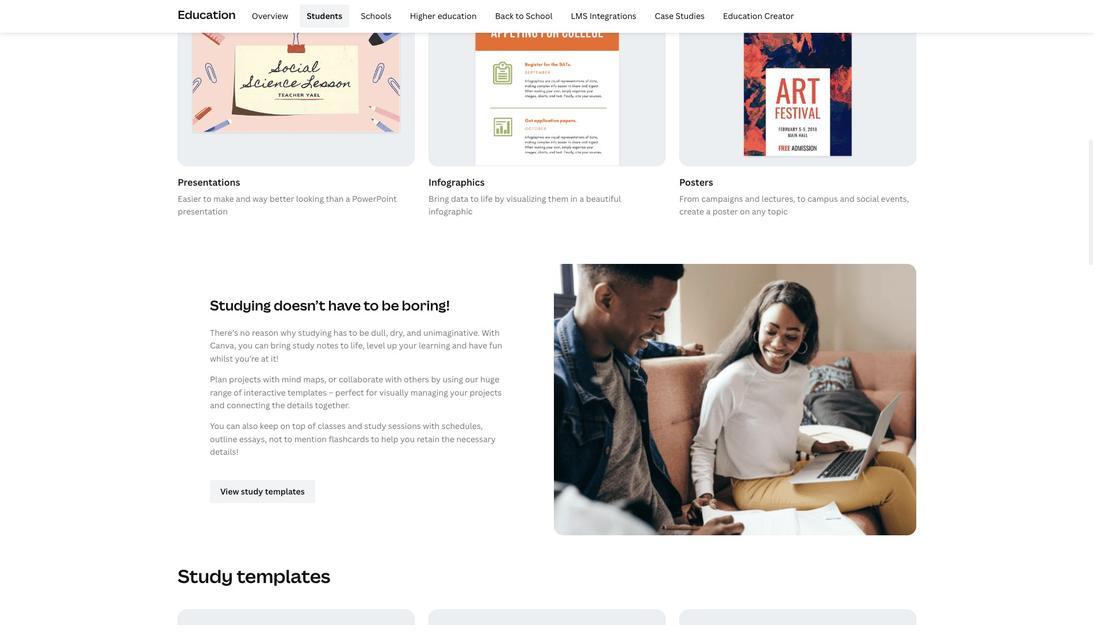 Task type: locate. For each thing, give the bounding box(es) containing it.
0 horizontal spatial by
[[431, 374, 441, 385]]

you down the 'sessions'
[[400, 434, 415, 444]]

to left campus
[[797, 193, 805, 204]]

with up the interactive
[[263, 374, 280, 385]]

a inside easier to make and way better looking than a powerpoint presentation
[[346, 193, 350, 204]]

also
[[242, 421, 258, 432]]

of right top on the bottom of the page
[[308, 421, 316, 432]]

with up 'visually'
[[385, 374, 402, 385]]

0 vertical spatial you
[[238, 340, 253, 351]]

0 horizontal spatial projects
[[229, 374, 261, 385]]

content feature - students studying - right text - 630 x 398 image
[[554, 264, 916, 536]]

outline
[[210, 434, 237, 444]]

projects down you're
[[229, 374, 261, 385]]

a
[[346, 193, 350, 204], [579, 193, 584, 204], [706, 206, 711, 217]]

or
[[328, 374, 337, 385]]

by
[[495, 193, 504, 204], [431, 374, 441, 385]]

be up dry,
[[382, 296, 399, 314]]

you inside you can also keep on top of classes and study sessions with schedules, outline essays, not to mention flashcards to help you retain the necessary details!
[[400, 434, 415, 444]]

not
[[269, 434, 282, 444]]

0 vertical spatial templates
[[288, 387, 327, 398]]

1 vertical spatial you
[[400, 434, 415, 444]]

and inside you can also keep on top of classes and study sessions with schedules, outline essays, not to mention flashcards to help you retain the necessary details!
[[348, 421, 362, 432]]

1 horizontal spatial a
[[579, 193, 584, 204]]

0 vertical spatial the
[[272, 400, 285, 411]]

and left the "way"
[[236, 193, 251, 204]]

connecting
[[227, 400, 270, 411]]

1 vertical spatial on
[[280, 421, 290, 432]]

2 horizontal spatial with
[[423, 421, 440, 432]]

case studies
[[655, 10, 705, 21]]

bring
[[429, 193, 449, 204]]

than
[[326, 193, 344, 204]]

0 vertical spatial your
[[399, 340, 417, 351]]

and up flashcards
[[348, 421, 362, 432]]

menu bar
[[240, 5, 801, 28]]

study down studying
[[293, 340, 315, 351]]

your
[[399, 340, 417, 351], [450, 387, 468, 398]]

have up has
[[328, 296, 361, 314]]

a for presentations
[[346, 193, 350, 204]]

top
[[292, 421, 306, 432]]

data
[[451, 193, 468, 204]]

1 horizontal spatial by
[[495, 193, 504, 204]]

1 horizontal spatial can
[[255, 340, 269, 351]]

unimaginative.
[[423, 327, 480, 338]]

huge
[[480, 374, 499, 385]]

0 vertical spatial can
[[255, 340, 269, 351]]

your right up
[[399, 340, 417, 351]]

be
[[382, 296, 399, 314], [359, 327, 369, 338]]

lms integrations
[[571, 10, 636, 21]]

0 vertical spatial on
[[740, 206, 750, 217]]

0 horizontal spatial a
[[346, 193, 350, 204]]

0 vertical spatial be
[[382, 296, 399, 314]]

you
[[238, 340, 253, 351], [400, 434, 415, 444]]

by inside 'plan projects with mind maps, or collaborate with others by using our huge range of interactive templates – perfect for visually managing your projects and connecting the details together.'
[[431, 374, 441, 385]]

your inside there's no reason why studying has to be dull, dry, and unimaginative. with canva, you can bring study notes to life, level up your learning and have fun whilst you're at it!
[[399, 340, 417, 351]]

the
[[272, 400, 285, 411], [441, 434, 454, 444]]

on inside from campaigns and lectures, to campus and social events, create a poster on any topic
[[740, 206, 750, 217]]

0 horizontal spatial can
[[226, 421, 240, 432]]

1 vertical spatial the
[[441, 434, 454, 444]]

them
[[548, 193, 568, 204]]

and right dry,
[[407, 327, 421, 338]]

on inside you can also keep on top of classes and study sessions with schedules, outline essays, not to mention flashcards to help you retain the necessary details!
[[280, 421, 290, 432]]

1 vertical spatial be
[[359, 327, 369, 338]]

students
[[307, 10, 342, 21]]

you down 'no'
[[238, 340, 253, 351]]

0 horizontal spatial your
[[399, 340, 417, 351]]

studying doesn't have to be boring!
[[210, 296, 450, 314]]

posters
[[679, 176, 713, 189]]

1 vertical spatial of
[[308, 421, 316, 432]]

0 horizontal spatial on
[[280, 421, 290, 432]]

study up help
[[364, 421, 386, 432]]

can
[[255, 340, 269, 351], [226, 421, 240, 432]]

infographic
[[429, 206, 473, 217]]

0 vertical spatial by
[[495, 193, 504, 204]]

education creator link
[[716, 5, 801, 28]]

easier
[[178, 193, 201, 204]]

overview
[[252, 10, 288, 21]]

1 vertical spatial have
[[469, 340, 487, 351]]

menu bar containing overview
[[240, 5, 801, 28]]

on left top on the bottom of the page
[[280, 421, 290, 432]]

to inside bring data to life by visualizing them in a beautiful infographic
[[470, 193, 479, 204]]

and inside easier to make and way better looking than a powerpoint presentation
[[236, 193, 251, 204]]

on
[[740, 206, 750, 217], [280, 421, 290, 432]]

to right not
[[284, 434, 292, 444]]

can up at
[[255, 340, 269, 351]]

1 horizontal spatial your
[[450, 387, 468, 398]]

can up "outline"
[[226, 421, 240, 432]]

to right back
[[516, 10, 524, 21]]

why
[[280, 327, 296, 338]]

with
[[482, 327, 500, 338]]

templates up 'details'
[[288, 387, 327, 398]]

on left any
[[740, 206, 750, 217]]

to right has
[[349, 327, 357, 338]]

0 horizontal spatial study
[[293, 340, 315, 351]]

looking
[[296, 193, 324, 204]]

events,
[[881, 193, 909, 204]]

templates up student mind map image
[[237, 564, 330, 589]]

flashcards
[[329, 434, 369, 444]]

student essay plan image
[[680, 610, 916, 625]]

to
[[516, 10, 524, 21], [203, 193, 211, 204], [470, 193, 479, 204], [797, 193, 805, 204], [364, 296, 379, 314], [349, 327, 357, 338], [340, 340, 349, 351], [284, 434, 292, 444], [371, 434, 379, 444]]

1 horizontal spatial on
[[740, 206, 750, 217]]

can inside you can also keep on top of classes and study sessions with schedules, outline essays, not to mention flashcards to help you retain the necessary details!
[[226, 421, 240, 432]]

1 vertical spatial can
[[226, 421, 240, 432]]

0 horizontal spatial with
[[263, 374, 280, 385]]

your down using
[[450, 387, 468, 398]]

better
[[270, 193, 294, 204]]

maps,
[[303, 374, 326, 385]]

to left the life
[[470, 193, 479, 204]]

of inside you can also keep on top of classes and study sessions with schedules, outline essays, not to mention flashcards to help you retain the necessary details!
[[308, 421, 316, 432]]

to left life,
[[340, 340, 349, 351]]

whilst
[[210, 353, 233, 364]]

the inside 'plan projects with mind maps, or collaborate with others by using our huge range of interactive templates – perfect for visually managing your projects and connecting the details together.'
[[272, 400, 285, 411]]

1 horizontal spatial projects
[[470, 387, 502, 398]]

higher education
[[410, 10, 477, 21]]

student schedule image
[[429, 610, 665, 625]]

life,
[[351, 340, 365, 351]]

by inside bring data to life by visualizing them in a beautiful infographic
[[495, 193, 504, 204]]

0 vertical spatial study
[[293, 340, 315, 351]]

studies
[[676, 10, 705, 21]]

1 horizontal spatial education
[[723, 10, 762, 21]]

and down range
[[210, 400, 225, 411]]

a right 'create'
[[706, 206, 711, 217]]

0 vertical spatial of
[[234, 387, 242, 398]]

student mind map image
[[178, 610, 414, 625]]

a right in
[[579, 193, 584, 204]]

a right than
[[346, 193, 350, 204]]

schedules,
[[442, 421, 483, 432]]

to left help
[[371, 434, 379, 444]]

our
[[465, 374, 478, 385]]

lms integrations link
[[564, 5, 643, 28]]

with up retain
[[423, 421, 440, 432]]

0 horizontal spatial you
[[238, 340, 253, 351]]

0 horizontal spatial of
[[234, 387, 242, 398]]

of
[[234, 387, 242, 398], [308, 421, 316, 432]]

and left "social"
[[840, 193, 855, 204]]

perfect
[[335, 387, 364, 398]]

projects down huge
[[470, 387, 502, 398]]

higher
[[410, 10, 436, 21]]

by right the life
[[495, 193, 504, 204]]

and
[[236, 193, 251, 204], [745, 193, 760, 204], [840, 193, 855, 204], [407, 327, 421, 338], [452, 340, 467, 351], [210, 400, 225, 411], [348, 421, 362, 432]]

be up life,
[[359, 327, 369, 338]]

case
[[655, 10, 674, 21]]

0 horizontal spatial education
[[178, 7, 236, 22]]

integrations
[[590, 10, 636, 21]]

be inside there's no reason why studying has to be dull, dry, and unimaginative. with canva, you can bring study notes to life, level up your learning and have fun whilst you're at it!
[[359, 327, 369, 338]]

1 horizontal spatial the
[[441, 434, 454, 444]]

1 horizontal spatial of
[[308, 421, 316, 432]]

with
[[263, 374, 280, 385], [385, 374, 402, 385], [423, 421, 440, 432]]

reason
[[252, 327, 278, 338]]

the down 'schedules,'
[[441, 434, 454, 444]]

study
[[293, 340, 315, 351], [364, 421, 386, 432]]

by up managing
[[431, 374, 441, 385]]

2 horizontal spatial a
[[706, 206, 711, 217]]

1 vertical spatial by
[[431, 374, 441, 385]]

campus
[[807, 193, 838, 204]]

have left fun
[[469, 340, 487, 351]]

to inside back to school link
[[516, 10, 524, 21]]

0 vertical spatial have
[[328, 296, 361, 314]]

sessions
[[388, 421, 421, 432]]

0 horizontal spatial be
[[359, 327, 369, 338]]

1 horizontal spatial have
[[469, 340, 487, 351]]

a inside bring data to life by visualizing them in a beautiful infographic
[[579, 193, 584, 204]]

1 horizontal spatial study
[[364, 421, 386, 432]]

overview link
[[245, 5, 295, 28]]

necessary
[[456, 434, 496, 444]]

1 vertical spatial your
[[450, 387, 468, 398]]

1 horizontal spatial you
[[400, 434, 415, 444]]

the down the interactive
[[272, 400, 285, 411]]

details
[[287, 400, 313, 411]]

creator
[[764, 10, 794, 21]]

study templates
[[178, 564, 330, 589]]

to up presentation
[[203, 193, 211, 204]]

no
[[240, 327, 250, 338]]

0 horizontal spatial have
[[328, 296, 361, 314]]

of up connecting
[[234, 387, 242, 398]]

presentations
[[178, 176, 240, 189]]

learning
[[419, 340, 450, 351]]

0 horizontal spatial the
[[272, 400, 285, 411]]

1 vertical spatial study
[[364, 421, 386, 432]]



Task type: vqa. For each thing, say whether or not it's contained in the screenshot.
to
yes



Task type: describe. For each thing, give the bounding box(es) containing it.
canva,
[[210, 340, 236, 351]]

from campaigns and lectures, to campus and social events, create a poster on any topic
[[679, 193, 909, 217]]

powerpoint
[[352, 193, 397, 204]]

campaigns
[[701, 193, 743, 204]]

student presentation image
[[178, 0, 414, 166]]

doesn't
[[274, 296, 325, 314]]

study inside you can also keep on top of classes and study sessions with schedules, outline essays, not to mention flashcards to help you retain the necessary details!
[[364, 421, 386, 432]]

study
[[178, 564, 233, 589]]

keep
[[260, 421, 278, 432]]

to up dull, on the left of the page
[[364, 296, 379, 314]]

classes
[[318, 421, 346, 432]]

have inside there's no reason why studying has to be dull, dry, and unimaginative. with canva, you can bring study notes to life, level up your learning and have fun whilst you're at it!
[[469, 340, 487, 351]]

study inside there's no reason why studying has to be dull, dry, and unimaginative. with canva, you can bring study notes to life, level up your learning and have fun whilst you're at it!
[[293, 340, 315, 351]]

students link
[[300, 5, 349, 28]]

schools link
[[354, 5, 398, 28]]

range
[[210, 387, 232, 398]]

education
[[438, 10, 477, 21]]

and up any
[[745, 193, 760, 204]]

collaborate
[[339, 374, 383, 385]]

student infographic image
[[429, 0, 665, 166]]

1 vertical spatial projects
[[470, 387, 502, 398]]

at
[[261, 353, 269, 364]]

–
[[329, 387, 333, 398]]

you inside there's no reason why studying has to be dull, dry, and unimaginative. with canva, you can bring study notes to life, level up your learning and have fun whilst you're at it!
[[238, 340, 253, 351]]

infographics
[[429, 176, 485, 189]]

for
[[366, 387, 377, 398]]

mention
[[294, 434, 327, 444]]

there's no reason why studying has to be dull, dry, and unimaginative. with canva, you can bring study notes to life, level up your learning and have fun whilst you're at it!
[[210, 327, 502, 364]]

visualizing
[[506, 193, 546, 204]]

retain
[[417, 434, 440, 444]]

back
[[495, 10, 514, 21]]

1 horizontal spatial with
[[385, 374, 402, 385]]

can inside there's no reason why studying has to be dull, dry, and unimaginative. with canva, you can bring study notes to life, level up your learning and have fun whilst you're at it!
[[255, 340, 269, 351]]

plan projects with mind maps, or collaborate with others by using our huge range of interactive templates – perfect for visually managing your projects and connecting the details together.
[[210, 374, 502, 411]]

schools
[[361, 10, 391, 21]]

in
[[570, 193, 578, 204]]

student poster image
[[680, 0, 916, 166]]

has
[[334, 327, 347, 338]]

essays,
[[239, 434, 267, 444]]

the inside you can also keep on top of classes and study sessions with schedules, outline essays, not to mention flashcards to help you retain the necessary details!
[[441, 434, 454, 444]]

boring!
[[402, 296, 450, 314]]

0 vertical spatial projects
[[229, 374, 261, 385]]

presentation
[[178, 206, 228, 217]]

education creator
[[723, 10, 794, 21]]

mind
[[282, 374, 301, 385]]

there's
[[210, 327, 238, 338]]

education for education creator
[[723, 10, 762, 21]]

make
[[213, 193, 234, 204]]

visually
[[379, 387, 409, 398]]

to inside easier to make and way better looking than a powerpoint presentation
[[203, 193, 211, 204]]

templates inside 'plan projects with mind maps, or collaborate with others by using our huge range of interactive templates – perfect for visually managing your projects and connecting the details together.'
[[288, 387, 327, 398]]

school
[[526, 10, 552, 21]]

using
[[443, 374, 463, 385]]

plan
[[210, 374, 227, 385]]

higher education link
[[403, 5, 484, 28]]

together.
[[315, 400, 350, 411]]

with inside you can also keep on top of classes and study sessions with schedules, outline essays, not to mention flashcards to help you retain the necessary details!
[[423, 421, 440, 432]]

managing
[[411, 387, 448, 398]]

back to school
[[495, 10, 552, 21]]

life
[[481, 193, 493, 204]]

to inside from campaigns and lectures, to campus and social events, create a poster on any topic
[[797, 193, 805, 204]]

easier to make and way better looking than a powerpoint presentation
[[178, 193, 397, 217]]

dull,
[[371, 327, 388, 338]]

of inside 'plan projects with mind maps, or collaborate with others by using our huge range of interactive templates – perfect for visually managing your projects and connecting the details together.'
[[234, 387, 242, 398]]

any
[[752, 206, 766, 217]]

case studies link
[[648, 5, 712, 28]]

studying
[[210, 296, 271, 314]]

from
[[679, 193, 699, 204]]

you
[[210, 421, 224, 432]]

1 horizontal spatial be
[[382, 296, 399, 314]]

and down unimaginative.
[[452, 340, 467, 351]]

you can also keep on top of classes and study sessions with schedules, outline essays, not to mention flashcards to help you retain the necessary details!
[[210, 421, 496, 457]]

studying
[[298, 327, 332, 338]]

it!
[[271, 353, 279, 364]]

1 vertical spatial templates
[[237, 564, 330, 589]]

lms
[[571, 10, 588, 21]]

beautiful
[[586, 193, 621, 204]]

level
[[367, 340, 385, 351]]

back to school link
[[488, 5, 559, 28]]

your inside 'plan projects with mind maps, or collaborate with others by using our huge range of interactive templates – perfect for visually managing your projects and connecting the details together.'
[[450, 387, 468, 398]]

education for education
[[178, 7, 236, 22]]

bring
[[271, 340, 291, 351]]

fun
[[489, 340, 502, 351]]

notes
[[317, 340, 338, 351]]

create
[[679, 206, 704, 217]]

interactive
[[244, 387, 286, 398]]

way
[[253, 193, 268, 204]]

poster
[[712, 206, 738, 217]]

details!
[[210, 446, 239, 457]]

up
[[387, 340, 397, 351]]

social
[[857, 193, 879, 204]]

a inside from campaigns and lectures, to campus and social events, create a poster on any topic
[[706, 206, 711, 217]]

a for infographics
[[579, 193, 584, 204]]

help
[[381, 434, 398, 444]]

you're
[[235, 353, 259, 364]]

and inside 'plan projects with mind maps, or collaborate with others by using our huge range of interactive templates – perfect for visually managing your projects and connecting the details together.'
[[210, 400, 225, 411]]



